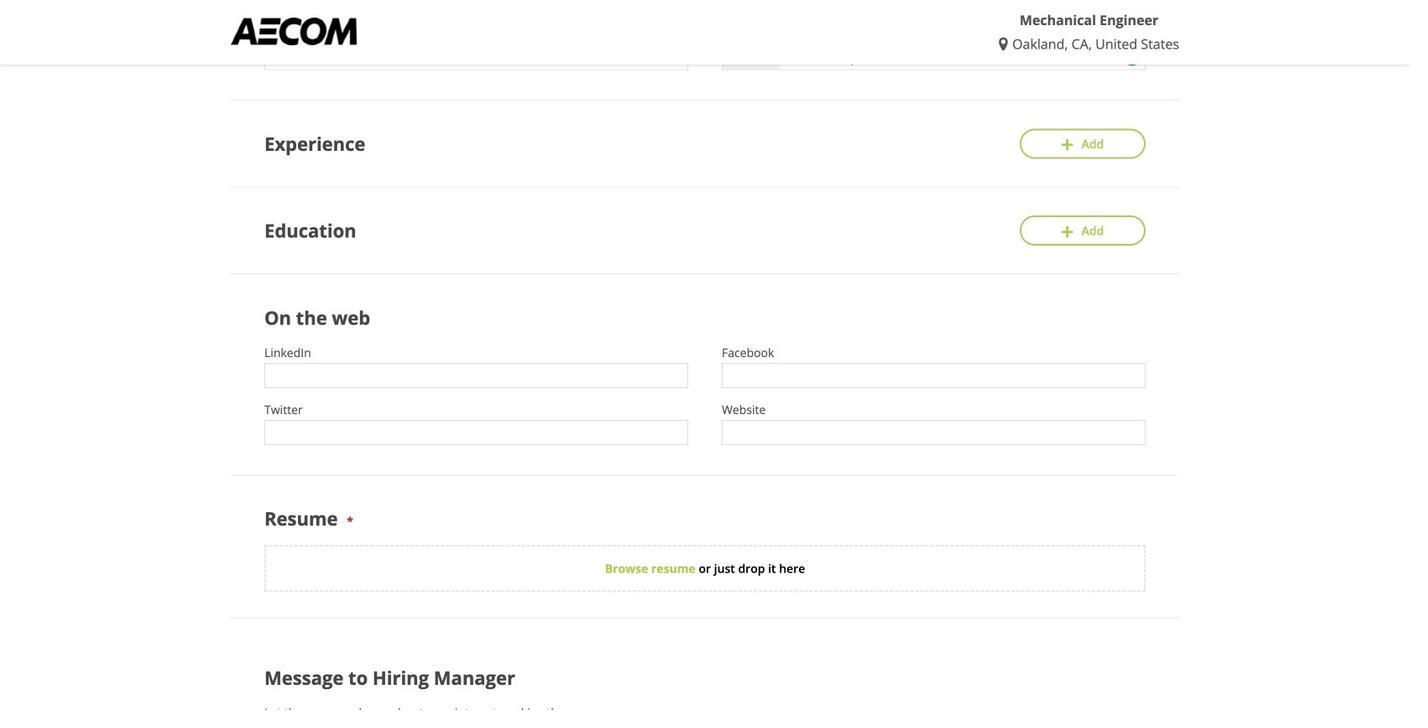 Task type: describe. For each thing, give the bounding box(es) containing it.
location image
[[999, 37, 1012, 51]]

aecom logo image
[[231, 18, 357, 45]]



Task type: vqa. For each thing, say whether or not it's contained in the screenshot.
AECOM Logo
yes



